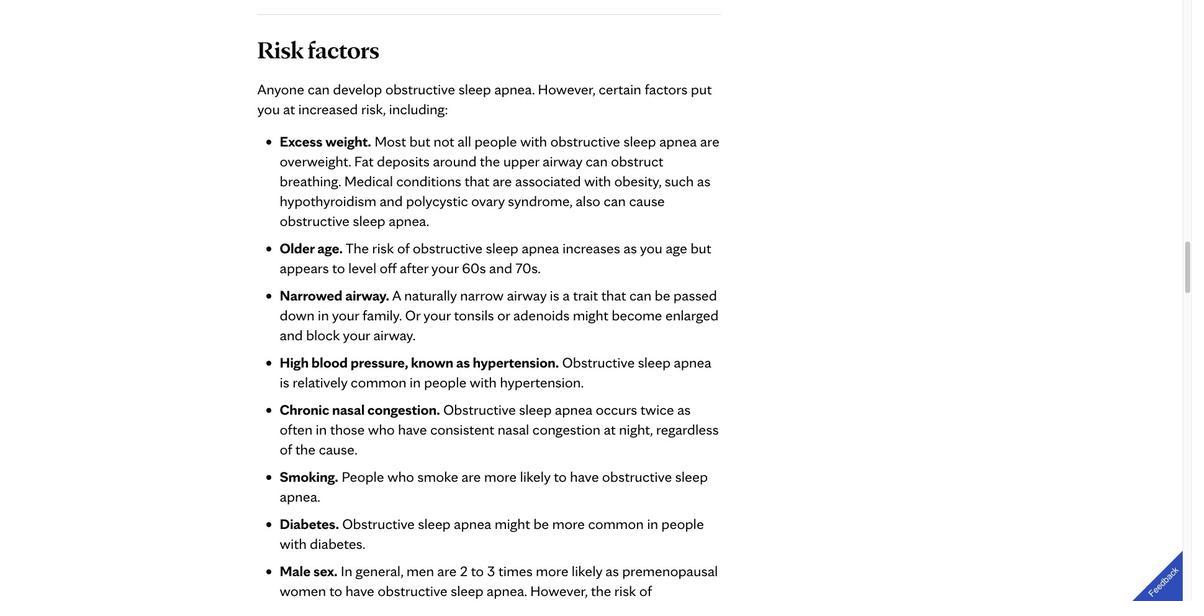 Task type: locate. For each thing, give the bounding box(es) containing it.
0 horizontal spatial is
[[280, 373, 289, 391]]

also
[[576, 192, 601, 210]]

1 horizontal spatial be
[[655, 286, 671, 304]]

have down in
[[346, 582, 375, 600]]

as right such
[[697, 172, 711, 190]]

more inside obstructive sleep apnea might be more common in people with diabetes.
[[552, 515, 585, 533]]

obstructive up including:
[[385, 80, 455, 98]]

but right age
[[691, 239, 712, 257]]

are down put
[[700, 132, 720, 150]]

obstructive inside in general, men are 2 to 3 times more likely as premenopausal women to have obstructive sleep apnea. however, the risk o
[[378, 582, 448, 600]]

factors left put
[[645, 80, 688, 98]]

1 vertical spatial of
[[280, 440, 292, 458]]

0 horizontal spatial but
[[410, 132, 430, 150]]

0 horizontal spatial you
[[257, 100, 280, 118]]

factors
[[308, 35, 380, 64], [645, 80, 688, 98]]

sleep down the regardless
[[675, 468, 708, 486]]

are inside in general, men are 2 to 3 times more likely as premenopausal women to have obstructive sleep apnea. however, the risk o
[[437, 562, 457, 580]]

0 vertical spatial that
[[465, 172, 490, 190]]

of up after
[[397, 239, 410, 257]]

apnea up such
[[660, 132, 697, 150]]

common inside obstructive sleep apnea might be more common in people with diabetes.
[[588, 515, 644, 533]]

but left not
[[410, 132, 430, 150]]

pressure,
[[351, 353, 408, 371]]

1 horizontal spatial common
[[588, 515, 644, 533]]

1 vertical spatial be
[[534, 515, 549, 533]]

factors up develop
[[308, 35, 380, 64]]

1 vertical spatial at
[[604, 420, 616, 438]]

however, down times
[[530, 582, 588, 600]]

be up become
[[655, 286, 671, 304]]

0 vertical spatial airway
[[543, 152, 583, 170]]

1 vertical spatial factors
[[645, 80, 688, 98]]

male sex.
[[280, 562, 338, 580]]

0 horizontal spatial might
[[495, 515, 530, 533]]

you left age
[[640, 239, 663, 257]]

might down people who smoke are more likely to have obstructive sleep apnea.
[[495, 515, 530, 533]]

a naturally narrow airway is a trait that can be passed down in your family. or your tonsils or adenoids might become enlarged and block your airway.
[[280, 286, 719, 344]]

1 horizontal spatial but
[[691, 239, 712, 257]]

is inside obstructive sleep apnea is relatively common in people with hypertension.
[[280, 373, 289, 391]]

your left '60s' at the left
[[432, 259, 459, 277]]

fat
[[354, 152, 374, 170]]

airway. inside a naturally narrow airway is a trait that can be passed down in your family. or your tonsils or adenoids might become enlarged and block your airway.
[[374, 326, 416, 344]]

0 vertical spatial be
[[655, 286, 671, 304]]

risk down premenopausal
[[615, 582, 636, 600]]

is down high
[[280, 373, 289, 391]]

with inside obstructive sleep apnea might be more common in people with diabetes.
[[280, 535, 307, 553]]

1 horizontal spatial that
[[602, 286, 626, 304]]

become
[[612, 306, 662, 324]]

sleep up all
[[459, 80, 491, 98]]

people inside most but not all people with obstructive sleep apnea are overweight. fat deposits around the upper airway can obstruct breathing. medical conditions that are associated with obesity, such as hypothyroidism and polycystic ovary syndrome, also can cause obstructive sleep apnea.
[[475, 132, 517, 150]]

0 horizontal spatial likely
[[520, 468, 551, 486]]

1 horizontal spatial and
[[380, 192, 403, 210]]

obstructive up the occurs
[[562, 353, 635, 371]]

0 vertical spatial people
[[475, 132, 517, 150]]

have down congestion.
[[398, 420, 427, 438]]

is inside a naturally narrow airway is a trait that can be passed down in your family. or your tonsils or adenoids might become enlarged and block your airway.
[[550, 286, 560, 304]]

people up premenopausal
[[662, 515, 704, 533]]

of
[[397, 239, 410, 257], [280, 440, 292, 458]]

might inside obstructive sleep apnea might be more common in people with diabetes.
[[495, 515, 530, 533]]

apnea up 70s.
[[522, 239, 559, 257]]

1 horizontal spatial have
[[398, 420, 427, 438]]

in up premenopausal
[[647, 515, 658, 533]]

0 vertical spatial nasal
[[332, 401, 365, 419]]

and down down
[[280, 326, 303, 344]]

airway up associated
[[543, 152, 583, 170]]

sleep up congestion
[[519, 401, 552, 419]]

deposits
[[377, 152, 430, 170]]

0 vertical spatial risk
[[372, 239, 394, 257]]

1 vertical spatial likely
[[572, 562, 603, 580]]

1 vertical spatial common
[[588, 515, 644, 533]]

who inside people who smoke are more likely to have obstructive sleep apnea.
[[388, 468, 414, 486]]

the risk of obstructive sleep apnea increases as you age but appears to level off after your 60s and 70s.
[[280, 239, 712, 277]]

3
[[487, 562, 495, 580]]

0 horizontal spatial people
[[424, 373, 467, 391]]

1 vertical spatial more
[[552, 515, 585, 533]]

0 horizontal spatial and
[[280, 326, 303, 344]]

general,
[[356, 562, 403, 580]]

1 horizontal spatial likely
[[572, 562, 603, 580]]

more inside people who smoke are more likely to have obstructive sleep apnea.
[[484, 468, 517, 486]]

the inside in general, men are 2 to 3 times more likely as premenopausal women to have obstructive sleep apnea. however, the risk o
[[591, 582, 611, 600]]

diabetes.
[[310, 535, 366, 553]]

1 horizontal spatial the
[[480, 152, 500, 170]]

0 horizontal spatial at
[[283, 100, 295, 118]]

obstructive sleep apnea might be more common in people with diabetes.
[[280, 515, 704, 553]]

who
[[368, 420, 395, 438], [388, 468, 414, 486]]

is left a
[[550, 286, 560, 304]]

0 vertical spatial common
[[351, 373, 407, 391]]

1 horizontal spatial you
[[640, 239, 663, 257]]

have down congestion
[[570, 468, 599, 486]]

most
[[375, 132, 406, 150]]

as
[[697, 172, 711, 190], [624, 239, 637, 257], [456, 353, 470, 371], [678, 401, 691, 419], [606, 562, 619, 580]]

trait
[[573, 286, 598, 304]]

2 vertical spatial the
[[591, 582, 611, 600]]

a
[[563, 286, 570, 304]]

as inside in general, men are 2 to 3 times more likely as premenopausal women to have obstructive sleep apnea. however, the risk o
[[606, 562, 619, 580]]

weight.
[[326, 132, 371, 150]]

however, inside in general, men are 2 to 3 times more likely as premenopausal women to have obstructive sleep apnea. however, the risk o
[[530, 582, 588, 600]]

people inside obstructive sleep apnea might be more common in people with diabetes.
[[662, 515, 704, 533]]

obstructive
[[562, 353, 635, 371], [443, 401, 516, 419], [342, 515, 415, 533]]

age.
[[318, 239, 343, 257]]

you down anyone
[[257, 100, 280, 118]]

0 vertical spatial obstructive
[[562, 353, 635, 371]]

to down sex.
[[329, 582, 342, 600]]

1 horizontal spatial at
[[604, 420, 616, 438]]

1 horizontal spatial factors
[[645, 80, 688, 98]]

0 vertical spatial more
[[484, 468, 517, 486]]

1 vertical spatial who
[[388, 468, 414, 486]]

0 horizontal spatial risk
[[372, 239, 394, 257]]

hypertension.
[[473, 353, 559, 371], [500, 373, 584, 391]]

obstructive inside obstructive sleep apnea might be more common in people with diabetes.
[[342, 515, 415, 533]]

common
[[351, 373, 407, 391], [588, 515, 644, 533]]

1 horizontal spatial obstructive
[[443, 401, 516, 419]]

as left premenopausal
[[606, 562, 619, 580]]

as right 'increases'
[[624, 239, 637, 257]]

in right often
[[316, 420, 327, 438]]

1 vertical spatial the
[[295, 440, 316, 458]]

obstructive inside the risk of obstructive sleep apnea increases as you age but appears to level off after your 60s and 70s.
[[413, 239, 483, 257]]

at
[[283, 100, 295, 118], [604, 420, 616, 438]]

0 vertical spatial at
[[283, 100, 295, 118]]

1 vertical spatial might
[[495, 515, 530, 533]]

smoking.
[[280, 468, 338, 486]]

apnea inside obstructive sleep apnea is relatively common in people with hypertension.
[[674, 353, 712, 371]]

in up block
[[318, 306, 329, 324]]

in inside obstructive sleep apnea occurs twice as often in those who have consistent nasal congestion at night, regardless of the cause.
[[316, 420, 327, 438]]

1 vertical spatial have
[[570, 468, 599, 486]]

to down congestion
[[554, 468, 567, 486]]

risk factors
[[257, 35, 380, 64]]

chronic nasal congestion.
[[280, 401, 440, 419]]

2 horizontal spatial obstructive
[[562, 353, 635, 371]]

are inside people who smoke are more likely to have obstructive sleep apnea.
[[462, 468, 481, 486]]

airway. down family. at left bottom
[[374, 326, 416, 344]]

apnea inside obstructive sleep apnea might be more common in people with diabetes.
[[454, 515, 492, 533]]

people
[[342, 468, 384, 486]]

might inside a naturally narrow airway is a trait that can be passed down in your family. or your tonsils or adenoids might become enlarged and block your airway.
[[573, 306, 609, 324]]

but inside the risk of obstructive sleep apnea increases as you age but appears to level off after your 60s and 70s.
[[691, 239, 712, 257]]

times
[[499, 562, 533, 580]]

airway up adenoids
[[507, 286, 547, 304]]

the
[[480, 152, 500, 170], [295, 440, 316, 458], [591, 582, 611, 600]]

0 horizontal spatial that
[[465, 172, 490, 190]]

1 vertical spatial and
[[489, 259, 512, 277]]

the inside most but not all people with obstructive sleep apnea are overweight. fat deposits around the upper airway can obstruct breathing. medical conditions that are associated with obesity, such as hypothyroidism and polycystic ovary syndrome, also can cause obstructive sleep apnea.
[[480, 152, 500, 170]]

0 horizontal spatial obstructive
[[342, 515, 415, 533]]

cause.
[[319, 440, 358, 458]]

to down age.
[[332, 259, 345, 277]]

be down people who smoke are more likely to have obstructive sleep apnea.
[[534, 515, 549, 533]]

that inside most but not all people with obstructive sleep apnea are overweight. fat deposits around the upper airway can obstruct breathing. medical conditions that are associated with obesity, such as hypothyroidism and polycystic ovary syndrome, also can cause obstructive sleep apnea.
[[465, 172, 490, 190]]

airway.
[[345, 286, 389, 304], [374, 326, 416, 344]]

obstructive up the diabetes.
[[342, 515, 415, 533]]

is
[[550, 286, 560, 304], [280, 373, 289, 391]]

off
[[380, 259, 397, 277]]

1 vertical spatial that
[[602, 286, 626, 304]]

0 vertical spatial however,
[[538, 80, 596, 98]]

syndrome,
[[508, 192, 573, 210]]

hypertension. inside obstructive sleep apnea is relatively common in people with hypertension.
[[500, 373, 584, 391]]

obstructive inside obstructive sleep apnea occurs twice as often in those who have consistent nasal congestion at night, regardless of the cause.
[[443, 401, 516, 419]]

smoke
[[418, 468, 458, 486]]

apnea
[[660, 132, 697, 150], [522, 239, 559, 257], [674, 353, 712, 371], [555, 401, 593, 419], [454, 515, 492, 533]]

2 vertical spatial obstructive
[[342, 515, 415, 533]]

more inside in general, men are 2 to 3 times more likely as premenopausal women to have obstructive sleep apnea. however, the risk o
[[536, 562, 569, 580]]

0 vertical spatial you
[[257, 100, 280, 118]]

0 horizontal spatial nasal
[[332, 401, 365, 419]]

obstructive down "night,"
[[602, 468, 672, 486]]

people
[[475, 132, 517, 150], [424, 373, 467, 391], [662, 515, 704, 533]]

high
[[280, 353, 309, 371]]

can up become
[[630, 286, 652, 304]]

sleep
[[459, 80, 491, 98], [624, 132, 656, 150], [353, 212, 386, 230], [486, 239, 519, 257], [638, 353, 671, 371], [519, 401, 552, 419], [675, 468, 708, 486], [418, 515, 451, 533], [451, 582, 484, 600]]

0 vertical spatial airway.
[[345, 286, 389, 304]]

often
[[280, 420, 313, 438]]

with down diabetes.
[[280, 535, 307, 553]]

hypertension. up congestion
[[500, 373, 584, 391]]

however, inside anyone can develop obstructive sleep apnea. however, certain factors put you at increased risk, including:
[[538, 80, 596, 98]]

obstructive inside people who smoke are more likely to have obstructive sleep apnea.
[[602, 468, 672, 486]]

apnea inside the risk of obstructive sleep apnea increases as you age but appears to level off after your 60s and 70s.
[[522, 239, 559, 257]]

0 vertical spatial but
[[410, 132, 430, 150]]

sleep down smoke
[[418, 515, 451, 533]]

0 horizontal spatial of
[[280, 440, 292, 458]]

sleep up 70s.
[[486, 239, 519, 257]]

you inside anyone can develop obstructive sleep apnea. however, certain factors put you at increased risk, including:
[[257, 100, 280, 118]]

most but not all people with obstructive sleep apnea are overweight. fat deposits around the upper airway can obstruct breathing. medical conditions that are associated with obesity, such as hypothyroidism and polycystic ovary syndrome, also can cause obstructive sleep apnea.
[[280, 132, 720, 230]]

0 vertical spatial hypertension.
[[473, 353, 559, 371]]

and right '60s' at the left
[[489, 259, 512, 277]]

2 horizontal spatial have
[[570, 468, 599, 486]]

airway inside most but not all people with obstructive sleep apnea are overweight. fat deposits around the upper airway can obstruct breathing. medical conditions that are associated with obesity, such as hypothyroidism and polycystic ovary syndrome, also can cause obstructive sleep apnea.
[[543, 152, 583, 170]]

apnea for obstructive sleep apnea is relatively common in people with hypertension.
[[674, 353, 712, 371]]

airway. up family. at left bottom
[[345, 286, 389, 304]]

with up upper
[[520, 132, 547, 150]]

of inside the risk of obstructive sleep apnea increases as you age but appears to level off after your 60s and 70s.
[[397, 239, 410, 257]]

apnea. inside in general, men are 2 to 3 times more likely as premenopausal women to have obstructive sleep apnea. however, the risk o
[[487, 582, 527, 600]]

be inside obstructive sleep apnea might be more common in people with diabetes.
[[534, 515, 549, 533]]

1 horizontal spatial people
[[475, 132, 517, 150]]

in general, men are 2 to 3 times more likely as premenopausal women to have obstructive sleep apnea. however, the risk o
[[280, 562, 718, 601]]

tonsils
[[454, 306, 494, 324]]

that right 'trait'
[[602, 286, 626, 304]]

in down the high blood pressure, known as hypertension.
[[410, 373, 421, 391]]

0 vertical spatial is
[[550, 286, 560, 304]]

obstructive up '60s' at the left
[[413, 239, 483, 257]]

who left smoke
[[388, 468, 414, 486]]

1 vertical spatial people
[[424, 373, 467, 391]]

apnea down the "enlarged"
[[674, 353, 712, 371]]

nasal up those
[[332, 401, 365, 419]]

be inside a naturally narrow airway is a trait that can be passed down in your family. or your tonsils or adenoids might become enlarged and block your airway.
[[655, 286, 671, 304]]

however, left certain
[[538, 80, 596, 98]]

can left obstruct
[[586, 152, 608, 170]]

polycystic
[[406, 192, 468, 210]]

and inside a naturally narrow airway is a trait that can be passed down in your family. or your tonsils or adenoids might become enlarged and block your airway.
[[280, 326, 303, 344]]

of inside obstructive sleep apnea occurs twice as often in those who have consistent nasal congestion at night, regardless of the cause.
[[280, 440, 292, 458]]

1 horizontal spatial of
[[397, 239, 410, 257]]

1 vertical spatial you
[[640, 239, 663, 257]]

0 vertical spatial and
[[380, 192, 403, 210]]

as right known
[[456, 353, 470, 371]]

apnea for obstructive sleep apnea might be more common in people with diabetes.
[[454, 515, 492, 533]]

1 vertical spatial risk
[[615, 582, 636, 600]]

obstructive for high blood pressure, known as hypertension.
[[562, 353, 635, 371]]

are right smoke
[[462, 468, 481, 486]]

at down anyone
[[283, 100, 295, 118]]

2 horizontal spatial and
[[489, 259, 512, 277]]

likely
[[520, 468, 551, 486], [572, 562, 603, 580]]

at down the occurs
[[604, 420, 616, 438]]

are left 2
[[437, 562, 457, 580]]

0 vertical spatial might
[[573, 306, 609, 324]]

1 vertical spatial airway
[[507, 286, 547, 304]]

apnea. inside most but not all people with obstructive sleep apnea are overweight. fat deposits around the upper airway can obstruct breathing. medical conditions that are associated with obesity, such as hypothyroidism and polycystic ovary syndrome, also can cause obstructive sleep apnea.
[[389, 212, 430, 230]]

sleep up twice
[[638, 353, 671, 371]]

2 horizontal spatial the
[[591, 582, 611, 600]]

2 vertical spatial and
[[280, 326, 303, 344]]

2 vertical spatial people
[[662, 515, 704, 533]]

put
[[691, 80, 712, 98]]

1 vertical spatial but
[[691, 239, 712, 257]]

as inside the risk of obstructive sleep apnea increases as you age but appears to level off after your 60s and 70s.
[[624, 239, 637, 257]]

0 vertical spatial the
[[480, 152, 500, 170]]

apnea inside obstructive sleep apnea occurs twice as often in those who have consistent nasal congestion at night, regardless of the cause.
[[555, 401, 593, 419]]

1 vertical spatial obstructive
[[443, 401, 516, 419]]

have inside people who smoke are more likely to have obstructive sleep apnea.
[[570, 468, 599, 486]]

1 vertical spatial hypertension.
[[500, 373, 584, 391]]

people right all
[[475, 132, 517, 150]]

1 horizontal spatial is
[[550, 286, 560, 304]]

however,
[[538, 80, 596, 98], [530, 582, 588, 600]]

known
[[411, 353, 454, 371]]

sleep down 2
[[451, 582, 484, 600]]

might down 'trait'
[[573, 306, 609, 324]]

1 vertical spatial airway.
[[374, 326, 416, 344]]

hypothyroidism
[[280, 192, 377, 210]]

high blood pressure, known as hypertension.
[[280, 353, 559, 371]]

0 vertical spatial who
[[368, 420, 395, 438]]

apnea up congestion
[[555, 401, 593, 419]]

obstructive
[[385, 80, 455, 98], [551, 132, 620, 150], [280, 212, 350, 230], [413, 239, 483, 257], [602, 468, 672, 486], [378, 582, 448, 600]]

can up 'increased' at the left top
[[308, 80, 330, 98]]

0 vertical spatial have
[[398, 420, 427, 438]]

but
[[410, 132, 430, 150], [691, 239, 712, 257]]

might
[[573, 306, 609, 324], [495, 515, 530, 533]]

1 horizontal spatial might
[[573, 306, 609, 324]]

0 horizontal spatial the
[[295, 440, 316, 458]]

likely inside people who smoke are more likely to have obstructive sleep apnea.
[[520, 468, 551, 486]]

0 horizontal spatial be
[[534, 515, 549, 533]]

that
[[465, 172, 490, 190], [602, 286, 626, 304]]

0 horizontal spatial common
[[351, 373, 407, 391]]

risk up off
[[372, 239, 394, 257]]

chronic
[[280, 401, 329, 419]]

of down often
[[280, 440, 292, 458]]

0 vertical spatial of
[[397, 239, 410, 257]]

nasal right consistent
[[498, 420, 529, 438]]

1 vertical spatial however,
[[530, 582, 588, 600]]

with up obstructive sleep apnea occurs twice as often in those who have consistent nasal congestion at night, regardless of the cause.
[[470, 373, 497, 391]]

narrowed
[[280, 286, 343, 304]]

that up ovary
[[465, 172, 490, 190]]

apnea down people who smoke are more likely to have obstructive sleep apnea.
[[454, 515, 492, 533]]

1 horizontal spatial nasal
[[498, 420, 529, 438]]

2 vertical spatial have
[[346, 582, 375, 600]]

airway
[[543, 152, 583, 170], [507, 286, 547, 304]]

2 vertical spatial more
[[536, 562, 569, 580]]

obstructive inside obstructive sleep apnea is relatively common in people with hypertension.
[[562, 353, 635, 371]]

0 vertical spatial factors
[[308, 35, 380, 64]]

be
[[655, 286, 671, 304], [534, 515, 549, 533]]

feedback button
[[1122, 540, 1192, 601]]

1 horizontal spatial risk
[[615, 582, 636, 600]]

people down known
[[424, 373, 467, 391]]

1 vertical spatial is
[[280, 373, 289, 391]]

who down chronic nasal congestion.
[[368, 420, 395, 438]]

obstructive up consistent
[[443, 401, 516, 419]]

0 horizontal spatial have
[[346, 582, 375, 600]]

obstructive down men
[[378, 582, 448, 600]]

2 horizontal spatial people
[[662, 515, 704, 533]]

0 vertical spatial likely
[[520, 468, 551, 486]]

as up the regardless
[[678, 401, 691, 419]]

1 vertical spatial nasal
[[498, 420, 529, 438]]

and inside the risk of obstructive sleep apnea increases as you age but appears to level off after your 60s and 70s.
[[489, 259, 512, 277]]

apnea. inside people who smoke are more likely to have obstructive sleep apnea.
[[280, 487, 321, 505]]

and down medical
[[380, 192, 403, 210]]

your inside the risk of obstructive sleep apnea increases as you age but appears to level off after your 60s and 70s.
[[432, 259, 459, 277]]

hypertension. down the or
[[473, 353, 559, 371]]

as inside most but not all people with obstructive sleep apnea are overweight. fat deposits around the upper airway can obstruct breathing. medical conditions that are associated with obesity, such as hypothyroidism and polycystic ovary syndrome, also can cause obstructive sleep apnea.
[[697, 172, 711, 190]]



Task type: describe. For each thing, give the bounding box(es) containing it.
with inside obstructive sleep apnea is relatively common in people with hypertension.
[[470, 373, 497, 391]]

blood
[[312, 353, 348, 371]]

sleep inside obstructive sleep apnea might be more common in people with diabetes.
[[418, 515, 451, 533]]

obesity,
[[615, 172, 662, 190]]

cause
[[629, 192, 665, 210]]

in inside a naturally narrow airway is a trait that can be passed down in your family. or your tonsils or adenoids might become enlarged and block your airway.
[[318, 306, 329, 324]]

sleep up obstruct
[[624, 132, 656, 150]]

excess weight.
[[280, 132, 371, 150]]

adenoids
[[513, 306, 570, 324]]

you inside the risk of obstructive sleep apnea increases as you age but appears to level off after your 60s and 70s.
[[640, 239, 663, 257]]

risk inside in general, men are 2 to 3 times more likely as premenopausal women to have obstructive sleep apnea. however, the risk o
[[615, 582, 636, 600]]

sleep inside in general, men are 2 to 3 times more likely as premenopausal women to have obstructive sleep apnea. however, the risk o
[[451, 582, 484, 600]]

to right 2
[[471, 562, 484, 580]]

or
[[405, 306, 421, 324]]

risk,
[[361, 100, 386, 118]]

consistent
[[430, 420, 495, 438]]

not
[[434, 132, 455, 150]]

a
[[392, 286, 401, 304]]

such
[[665, 172, 694, 190]]

to inside the risk of obstructive sleep apnea increases as you age but appears to level off after your 60s and 70s.
[[332, 259, 345, 277]]

that inside a naturally narrow airway is a trait that can be passed down in your family. or your tonsils or adenoids might become enlarged and block your airway.
[[602, 286, 626, 304]]

obstructive sleep apnea occurs twice as often in those who have consistent nasal congestion at night, regardless of the cause.
[[280, 401, 719, 458]]

sleep inside obstructive sleep apnea is relatively common in people with hypertension.
[[638, 353, 671, 371]]

can right also
[[604, 192, 626, 210]]

but inside most but not all people with obstructive sleep apnea are overweight. fat deposits around the upper airway can obstruct breathing. medical conditions that are associated with obesity, such as hypothyroidism and polycystic ovary syndrome, also can cause obstructive sleep apnea.
[[410, 132, 430, 150]]

upper
[[503, 152, 540, 170]]

male
[[280, 562, 311, 580]]

sleep up the
[[353, 212, 386, 230]]

people inside obstructive sleep apnea is relatively common in people with hypertension.
[[424, 373, 467, 391]]

diabetes.
[[280, 515, 339, 533]]

apnea inside most but not all people with obstructive sleep apnea are overweight. fat deposits around the upper airway can obstruct breathing. medical conditions that are associated with obesity, such as hypothyroidism and polycystic ovary syndrome, also can cause obstructive sleep apnea.
[[660, 132, 697, 150]]

breathing.
[[280, 172, 341, 190]]

apnea. inside anyone can develop obstructive sleep apnea. however, certain factors put you at increased risk, including:
[[494, 80, 535, 98]]

with up also
[[584, 172, 611, 190]]

passed
[[674, 286, 717, 304]]

age
[[666, 239, 688, 257]]

have inside in general, men are 2 to 3 times more likely as premenopausal women to have obstructive sleep apnea. however, the risk o
[[346, 582, 375, 600]]

congestion.
[[368, 401, 440, 419]]

twice
[[641, 401, 674, 419]]

obstructive inside anyone can develop obstructive sleep apnea. however, certain factors put you at increased risk, including:
[[385, 80, 455, 98]]

at inside obstructive sleep apnea occurs twice as often in those who have consistent nasal congestion at night, regardless of the cause.
[[604, 420, 616, 438]]

or
[[497, 306, 510, 324]]

night,
[[619, 420, 653, 438]]

factors inside anyone can develop obstructive sleep apnea. however, certain factors put you at increased risk, including:
[[645, 80, 688, 98]]

sleep inside the risk of obstructive sleep apnea increases as you age but appears to level off after your 60s and 70s.
[[486, 239, 519, 257]]

regardless
[[656, 420, 719, 438]]

occurs
[[596, 401, 637, 419]]

excess
[[280, 132, 323, 150]]

are up ovary
[[493, 172, 512, 190]]

your down family. at left bottom
[[343, 326, 370, 344]]

to inside people who smoke are more likely to have obstructive sleep apnea.
[[554, 468, 567, 486]]

sleep inside obstructive sleep apnea occurs twice as often in those who have consistent nasal congestion at night, regardless of the cause.
[[519, 401, 552, 419]]

obstructive sleep apnea is relatively common in people with hypertension.
[[280, 353, 712, 391]]

develop
[[333, 80, 382, 98]]

nasal inside obstructive sleep apnea occurs twice as often in those who have consistent nasal congestion at night, regardless of the cause.
[[498, 420, 529, 438]]

70s.
[[516, 259, 541, 277]]

conditions
[[396, 172, 462, 190]]

sleep inside people who smoke are more likely to have obstructive sleep apnea.
[[675, 468, 708, 486]]

level
[[348, 259, 376, 277]]

older age.
[[280, 239, 343, 257]]

the inside obstructive sleep apnea occurs twice as often in those who have consistent nasal congestion at night, regardless of the cause.
[[295, 440, 316, 458]]

including:
[[389, 100, 448, 118]]

can inside a naturally narrow airway is a trait that can be passed down in your family. or your tonsils or adenoids might become enlarged and block your airway.
[[630, 286, 652, 304]]

associated
[[515, 172, 581, 190]]

obstructive for chronic nasal congestion.
[[443, 401, 516, 419]]

after
[[400, 259, 429, 277]]

sleep inside anyone can develop obstructive sleep apnea. however, certain factors put you at increased risk, including:
[[459, 80, 491, 98]]

down
[[280, 306, 315, 324]]

all
[[458, 132, 471, 150]]

have inside obstructive sleep apnea occurs twice as often in those who have consistent nasal congestion at night, regardless of the cause.
[[398, 420, 427, 438]]

at inside anyone can develop obstructive sleep apnea. however, certain factors put you at increased risk, including:
[[283, 100, 295, 118]]

in
[[341, 562, 353, 580]]

narrow
[[460, 286, 504, 304]]

increases
[[563, 239, 620, 257]]

in inside obstructive sleep apnea is relatively common in people with hypertension.
[[410, 373, 421, 391]]

around
[[433, 152, 477, 170]]

overweight.
[[280, 152, 351, 170]]

naturally
[[404, 286, 457, 304]]

apnea for obstructive sleep apnea occurs twice as often in those who have consistent nasal congestion at night, regardless of the cause.
[[555, 401, 593, 419]]

2
[[460, 562, 468, 580]]

in inside obstructive sleep apnea might be more common in people with diabetes.
[[647, 515, 658, 533]]

medical
[[344, 172, 393, 190]]

feedback
[[1147, 565, 1181, 599]]

airway inside a naturally narrow airway is a trait that can be passed down in your family. or your tonsils or adenoids might become enlarged and block your airway.
[[507, 286, 547, 304]]

obstruct
[[611, 152, 664, 170]]

as inside obstructive sleep apnea occurs twice as often in those who have consistent nasal congestion at night, regardless of the cause.
[[678, 401, 691, 419]]

enlarged
[[666, 306, 719, 324]]

increased
[[298, 100, 358, 118]]

those
[[330, 420, 365, 438]]

risk
[[257, 35, 304, 64]]

block
[[306, 326, 340, 344]]

narrowed airway.
[[280, 286, 389, 304]]

0 horizontal spatial factors
[[308, 35, 380, 64]]

older
[[280, 239, 315, 257]]

women
[[280, 582, 326, 600]]

people who smoke are more likely to have obstructive sleep apnea.
[[280, 468, 708, 505]]

family.
[[363, 306, 402, 324]]

relatively
[[293, 373, 348, 391]]

congestion
[[533, 420, 601, 438]]

and inside most but not all people with obstructive sleep apnea are overweight. fat deposits around the upper airway can obstruct breathing. medical conditions that are associated with obesity, such as hypothyroidism and polycystic ovary syndrome, also can cause obstructive sleep apnea.
[[380, 192, 403, 210]]

anyone can develop obstructive sleep apnea. however, certain factors put you at increased risk, including:
[[257, 80, 712, 118]]

likely inside in general, men are 2 to 3 times more likely as premenopausal women to have obstructive sleep apnea. however, the risk o
[[572, 562, 603, 580]]

obstructive up associated
[[551, 132, 620, 150]]

certain
[[599, 80, 642, 98]]

ovary
[[471, 192, 505, 210]]

can inside anyone can develop obstructive sleep apnea. however, certain factors put you at increased risk, including:
[[308, 80, 330, 98]]

sex.
[[314, 562, 338, 580]]

appears
[[280, 259, 329, 277]]

your down naturally
[[424, 306, 451, 324]]

obstructive down the "hypothyroidism"
[[280, 212, 350, 230]]

your down narrowed airway.
[[332, 306, 359, 324]]

men
[[407, 562, 434, 580]]

risk inside the risk of obstructive sleep apnea increases as you age but appears to level off after your 60s and 70s.
[[372, 239, 394, 257]]

common inside obstructive sleep apnea is relatively common in people with hypertension.
[[351, 373, 407, 391]]

who inside obstructive sleep apnea occurs twice as often in those who have consistent nasal congestion at night, regardless of the cause.
[[368, 420, 395, 438]]

the
[[346, 239, 369, 257]]

obstructive for diabetes.
[[342, 515, 415, 533]]

premenopausal
[[622, 562, 718, 580]]



Task type: vqa. For each thing, say whether or not it's contained in the screenshot.
the middle knee
no



